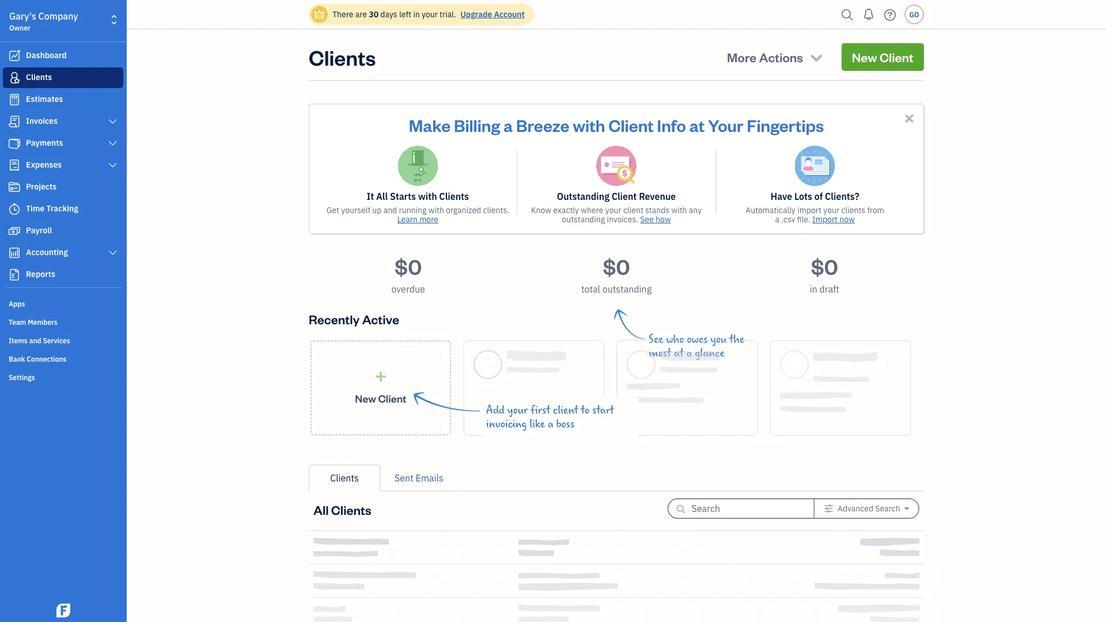 Task type: vqa. For each thing, say whether or not it's contained in the screenshot.
organized
yes



Task type: describe. For each thing, give the bounding box(es) containing it.
owner
[[9, 23, 30, 32]]

of
[[814, 190, 823, 203]]

have
[[771, 190, 792, 203]]

payroll link
[[3, 221, 123, 241]]

to
[[581, 404, 590, 417]]

recently active
[[309, 311, 399, 327]]

sent emails link
[[380, 465, 458, 491]]

with up running
[[418, 190, 437, 203]]

projects link
[[3, 177, 123, 198]]

import
[[812, 214, 838, 225]]

who
[[666, 333, 684, 346]]

all clients
[[313, 502, 371, 518]]

owes
[[687, 333, 708, 346]]

add your first client to start invoicing like a boss
[[486, 404, 614, 430]]

company
[[38, 10, 78, 22]]

and inside 'it all starts with clients get yourself up and running with organized clients. learn more'
[[384, 205, 397, 215]]

recently
[[309, 311, 360, 327]]

advanced search button
[[815, 499, 918, 518]]

a inside see who owes you the most at a glance
[[686, 347, 692, 359]]

time tracking link
[[3, 199, 123, 219]]

projects
[[26, 181, 57, 192]]

crown image
[[313, 8, 326, 20]]

from
[[867, 205, 884, 215]]

1 horizontal spatial new client
[[852, 49, 914, 65]]

payroll
[[26, 225, 52, 236]]

get
[[326, 205, 339, 215]]

your left trial. at top left
[[422, 9, 438, 20]]

import
[[797, 205, 822, 215]]

billing
[[454, 114, 500, 136]]

accounting link
[[3, 243, 123, 263]]

learn
[[397, 214, 418, 225]]

$0 in draft
[[810, 252, 839, 295]]

estimates
[[26, 94, 63, 104]]

it all starts with clients image
[[398, 146, 438, 186]]

fingertips
[[747, 114, 824, 136]]

report image
[[7, 269, 21, 281]]

running
[[399, 205, 427, 215]]

client left info
[[608, 114, 654, 136]]

accounting
[[26, 247, 68, 258]]

client inside know exactly where your client stands with any outstanding invoices.
[[623, 205, 643, 215]]

lots
[[794, 190, 812, 203]]

payment image
[[7, 138, 21, 149]]

in inside '$0 in draft'
[[810, 283, 817, 295]]

settings image
[[824, 504, 833, 513]]

team
[[9, 317, 26, 327]]

invoices
[[26, 116, 58, 126]]

services
[[43, 336, 70, 345]]

organized
[[446, 205, 481, 215]]

go button
[[904, 5, 924, 24]]

upgrade account link
[[458, 9, 525, 20]]

clients.
[[483, 205, 509, 215]]

expenses
[[26, 159, 62, 170]]

make
[[409, 114, 451, 136]]

chevrondown image
[[809, 49, 824, 65]]

$0 overdue
[[391, 252, 425, 295]]

it all starts with clients get yourself up and running with organized clients. learn more
[[326, 190, 509, 225]]

notifications image
[[860, 3, 878, 26]]

more
[[727, 49, 757, 65]]

with right the breeze
[[573, 114, 605, 136]]

go to help image
[[881, 6, 899, 23]]

clients inside main element
[[26, 72, 52, 82]]

.csv
[[781, 214, 795, 225]]

1 horizontal spatial at
[[689, 114, 705, 136]]

exactly
[[553, 205, 579, 215]]

money image
[[7, 225, 21, 237]]

1 vertical spatial new client
[[355, 392, 407, 405]]

start
[[592, 404, 614, 417]]

dashboard image
[[7, 50, 21, 62]]

invoices.
[[607, 214, 638, 225]]

chevron large down image
[[107, 248, 118, 258]]

chevron large down image for payments
[[107, 139, 118, 148]]

invoices link
[[3, 111, 123, 132]]

a inside add your first client to start invoicing like a boss
[[548, 418, 554, 430]]

settings link
[[3, 368, 123, 385]]

add
[[486, 404, 505, 417]]

and inside main element
[[29, 336, 41, 345]]

see how
[[640, 214, 671, 225]]

emails
[[416, 472, 443, 484]]

chart image
[[7, 247, 21, 259]]

plus image
[[374, 371, 387, 382]]

search
[[875, 503, 900, 514]]

any
[[689, 205, 702, 215]]

1 vertical spatial new client link
[[311, 340, 451, 436]]

reports link
[[3, 264, 123, 285]]

sent emails
[[395, 472, 443, 484]]

0 horizontal spatial in
[[413, 9, 420, 20]]

stands
[[645, 205, 670, 215]]

upgrade
[[460, 9, 492, 20]]

caretdown image
[[904, 504, 909, 513]]

total
[[581, 283, 600, 295]]

are
[[355, 9, 367, 20]]

settings
[[9, 373, 35, 382]]

client inside add your first client to start invoicing like a boss
[[553, 404, 578, 417]]

$0 for $0 total outstanding
[[603, 252, 630, 280]]

the
[[729, 333, 744, 346]]

client down 'go to help' icon
[[880, 49, 914, 65]]

dashboard link
[[3, 46, 123, 66]]

account
[[494, 9, 525, 20]]

outstanding
[[557, 190, 609, 203]]



Task type: locate. For each thing, give the bounding box(es) containing it.
connections
[[27, 354, 66, 364]]

and
[[384, 205, 397, 215], [29, 336, 41, 345]]

team members
[[9, 317, 58, 327]]

time
[[26, 203, 44, 214]]

now
[[840, 214, 855, 225]]

outstanding client revenue image
[[596, 146, 637, 186]]

revenue
[[639, 190, 676, 203]]

more
[[419, 214, 438, 225]]

clients link up all clients
[[309, 465, 380, 491]]

most
[[649, 347, 671, 359]]

up
[[372, 205, 382, 215]]

0 horizontal spatial and
[[29, 336, 41, 345]]

your down outstanding client revenue
[[605, 205, 621, 215]]

0 horizontal spatial at
[[674, 347, 684, 359]]

expenses link
[[3, 155, 123, 176]]

0 vertical spatial new
[[852, 49, 877, 65]]

apps
[[9, 299, 25, 308]]

reports
[[26, 269, 55, 279]]

$0 down invoices. at the right of page
[[603, 252, 630, 280]]

1 vertical spatial client
[[553, 404, 578, 417]]

0 horizontal spatial client
[[553, 404, 578, 417]]

a
[[504, 114, 513, 136], [775, 214, 779, 225], [686, 347, 692, 359], [548, 418, 554, 430]]

1 vertical spatial in
[[810, 283, 817, 295]]

new client down 'go to help' icon
[[852, 49, 914, 65]]

members
[[28, 317, 58, 327]]

clients link inside main element
[[3, 67, 123, 88]]

with inside know exactly where your client stands with any outstanding invoices.
[[671, 205, 687, 215]]

draft
[[820, 283, 839, 295]]

clients inside 'it all starts with clients get yourself up and running with organized clients. learn more'
[[439, 190, 469, 203]]

chevron large down image for expenses
[[107, 161, 118, 170]]

0 vertical spatial client
[[623, 205, 643, 215]]

there are 30 days left in your trial. upgrade account
[[332, 9, 525, 20]]

it
[[367, 190, 374, 203]]

client image
[[7, 72, 21, 84]]

in
[[413, 9, 420, 20], [810, 283, 817, 295]]

your inside have lots of clients? automatically import your clients from a .csv file. import now
[[823, 205, 839, 215]]

client down outstanding client revenue
[[623, 205, 643, 215]]

1 vertical spatial outstanding
[[602, 283, 652, 295]]

outstanding inside know exactly where your client stands with any outstanding invoices.
[[562, 214, 605, 225]]

your
[[422, 9, 438, 20], [605, 205, 621, 215], [823, 205, 839, 215], [507, 404, 528, 417]]

yourself
[[341, 205, 370, 215]]

0 vertical spatial outstanding
[[562, 214, 605, 225]]

1 vertical spatial at
[[674, 347, 684, 359]]

at down who
[[674, 347, 684, 359]]

0 vertical spatial at
[[689, 114, 705, 136]]

overdue
[[391, 283, 425, 295]]

with right running
[[428, 205, 444, 215]]

see inside see who owes you the most at a glance
[[649, 333, 663, 346]]

0 horizontal spatial clients link
[[3, 67, 123, 88]]

estimates link
[[3, 89, 123, 110]]

1 horizontal spatial all
[[376, 190, 388, 203]]

chevron large down image down payments link
[[107, 161, 118, 170]]

freshbooks image
[[54, 604, 73, 618]]

2 $0 from the left
[[603, 252, 630, 280]]

bank
[[9, 354, 25, 364]]

0 horizontal spatial $0
[[395, 252, 422, 280]]

payments
[[26, 137, 63, 148]]

a right "like"
[[548, 418, 554, 430]]

0 horizontal spatial all
[[313, 502, 329, 518]]

see for see how
[[640, 214, 654, 225]]

timer image
[[7, 203, 21, 215]]

client
[[880, 49, 914, 65], [608, 114, 654, 136], [612, 190, 637, 203], [378, 392, 407, 405]]

days
[[380, 9, 397, 20]]

$0 for $0 overdue
[[395, 252, 422, 280]]

more actions button
[[717, 43, 835, 71]]

advanced
[[838, 503, 873, 514]]

see up most
[[649, 333, 663, 346]]

a inside have lots of clients? automatically import your clients from a .csv file. import now
[[775, 214, 779, 225]]

items and services link
[[3, 331, 123, 349]]

a left .csv
[[775, 214, 779, 225]]

chevron large down image inside expenses link
[[107, 161, 118, 170]]

1 horizontal spatial in
[[810, 283, 817, 295]]

clients
[[841, 205, 865, 215]]

with left any
[[671, 205, 687, 215]]

$0 for $0 in draft
[[811, 252, 838, 280]]

there
[[332, 9, 353, 20]]

main element
[[0, 0, 156, 622]]

have lots of clients? image
[[795, 146, 835, 186]]

a right billing
[[504, 114, 513, 136]]

all inside 'it all starts with clients get yourself up and running with organized clients. learn more'
[[376, 190, 388, 203]]

$0 up overdue
[[395, 252, 422, 280]]

know
[[531, 205, 551, 215]]

1 chevron large down image from the top
[[107, 117, 118, 126]]

0 vertical spatial chevron large down image
[[107, 117, 118, 126]]

1 horizontal spatial new client link
[[842, 43, 924, 71]]

1 vertical spatial see
[[649, 333, 663, 346]]

30
[[369, 9, 379, 20]]

client down plus 'image'
[[378, 392, 407, 405]]

trial.
[[440, 9, 456, 20]]

new client
[[852, 49, 914, 65], [355, 392, 407, 405]]

bank connections link
[[3, 350, 123, 367]]

0 horizontal spatial new client
[[355, 392, 407, 405]]

team members link
[[3, 313, 123, 330]]

0 vertical spatial new client link
[[842, 43, 924, 71]]

clients link down dashboard link
[[3, 67, 123, 88]]

see for see who owes you the most at a glance
[[649, 333, 663, 346]]

payments link
[[3, 133, 123, 154]]

see who owes you the most at a glance
[[649, 333, 744, 359]]

chevron large down image for invoices
[[107, 117, 118, 126]]

and right the up
[[384, 205, 397, 215]]

at inside see who owes you the most at a glance
[[674, 347, 684, 359]]

outstanding right total
[[602, 283, 652, 295]]

file.
[[797, 214, 810, 225]]

your up invoicing
[[507, 404, 528, 417]]

invoicing
[[486, 418, 527, 430]]

where
[[581, 205, 603, 215]]

0 horizontal spatial new
[[355, 392, 376, 405]]

new down notifications icon
[[852, 49, 877, 65]]

clients link
[[3, 67, 123, 88], [309, 465, 380, 491]]

left
[[399, 9, 411, 20]]

actions
[[759, 49, 803, 65]]

bank connections
[[9, 354, 66, 364]]

$0 up draft
[[811, 252, 838, 280]]

client up know exactly where your client stands with any outstanding invoices.
[[612, 190, 637, 203]]

chevron large down image
[[107, 117, 118, 126], [107, 139, 118, 148], [107, 161, 118, 170]]

$0 inside '$0 in draft'
[[811, 252, 838, 280]]

at right info
[[689, 114, 705, 136]]

client
[[623, 205, 643, 215], [553, 404, 578, 417]]

0 vertical spatial clients link
[[3, 67, 123, 88]]

1 horizontal spatial client
[[623, 205, 643, 215]]

know exactly where your client stands with any outstanding invoices.
[[531, 205, 702, 225]]

1 horizontal spatial clients link
[[309, 465, 380, 491]]

1 horizontal spatial new
[[852, 49, 877, 65]]

see left how
[[640, 214, 654, 225]]

0 vertical spatial and
[[384, 205, 397, 215]]

dashboard
[[26, 50, 67, 60]]

new client down plus 'image'
[[355, 392, 407, 405]]

automatically
[[746, 205, 796, 215]]

your down clients? on the top right of page
[[823, 205, 839, 215]]

1 vertical spatial and
[[29, 336, 41, 345]]

1 vertical spatial new
[[355, 392, 376, 405]]

gary's
[[9, 10, 36, 22]]

how
[[656, 214, 671, 225]]

client up boss
[[553, 404, 578, 417]]

your inside know exactly where your client stands with any outstanding invoices.
[[605, 205, 621, 215]]

new client link
[[842, 43, 924, 71], [311, 340, 451, 436]]

expense image
[[7, 160, 21, 171]]

Search text field
[[692, 499, 795, 518]]

2 chevron large down image from the top
[[107, 139, 118, 148]]

starts
[[390, 190, 416, 203]]

2 horizontal spatial $0
[[811, 252, 838, 280]]

gary's company owner
[[9, 10, 78, 32]]

outstanding inside $0 total outstanding
[[602, 283, 652, 295]]

$0 total outstanding
[[581, 252, 652, 295]]

0 vertical spatial see
[[640, 214, 654, 225]]

0 vertical spatial in
[[413, 9, 420, 20]]

1 horizontal spatial $0
[[603, 252, 630, 280]]

new down plus 'image'
[[355, 392, 376, 405]]

1 horizontal spatial and
[[384, 205, 397, 215]]

invoice image
[[7, 116, 21, 127]]

breeze
[[516, 114, 569, 136]]

project image
[[7, 181, 21, 193]]

clients
[[309, 43, 376, 71], [26, 72, 52, 82], [439, 190, 469, 203], [330, 472, 359, 484], [331, 502, 371, 518]]

$0 inside $0 total outstanding
[[603, 252, 630, 280]]

$0 inside $0 overdue
[[395, 252, 422, 280]]

1 $0 from the left
[[395, 252, 422, 280]]

glance
[[695, 347, 725, 359]]

time tracking
[[26, 203, 78, 214]]

active
[[362, 311, 399, 327]]

chevron large down image down estimates link
[[107, 117, 118, 126]]

all
[[376, 190, 388, 203], [313, 502, 329, 518]]

search image
[[838, 6, 857, 23]]

1 vertical spatial all
[[313, 502, 329, 518]]

3 chevron large down image from the top
[[107, 161, 118, 170]]

0 vertical spatial all
[[376, 190, 388, 203]]

a down owes at the bottom of the page
[[686, 347, 692, 359]]

2 vertical spatial chevron large down image
[[107, 161, 118, 170]]

outstanding down outstanding
[[562, 214, 605, 225]]

0 horizontal spatial new client link
[[311, 340, 451, 436]]

in right left
[[413, 9, 420, 20]]

your
[[708, 114, 744, 136]]

1 vertical spatial clients link
[[309, 465, 380, 491]]

outstanding client revenue
[[557, 190, 676, 203]]

0 vertical spatial new client
[[852, 49, 914, 65]]

items
[[9, 336, 28, 345]]

go
[[909, 10, 919, 19]]

with
[[573, 114, 605, 136], [418, 190, 437, 203], [428, 205, 444, 215], [671, 205, 687, 215]]

estimate image
[[7, 94, 21, 105]]

3 $0 from the left
[[811, 252, 838, 280]]

and right "items"
[[29, 336, 41, 345]]

1 vertical spatial chevron large down image
[[107, 139, 118, 148]]

sent
[[395, 472, 414, 484]]

chevron large down image up expenses link
[[107, 139, 118, 148]]

in left draft
[[810, 283, 817, 295]]

close image
[[903, 112, 916, 125]]

your inside add your first client to start invoicing like a boss
[[507, 404, 528, 417]]

apps link
[[3, 294, 123, 312]]



